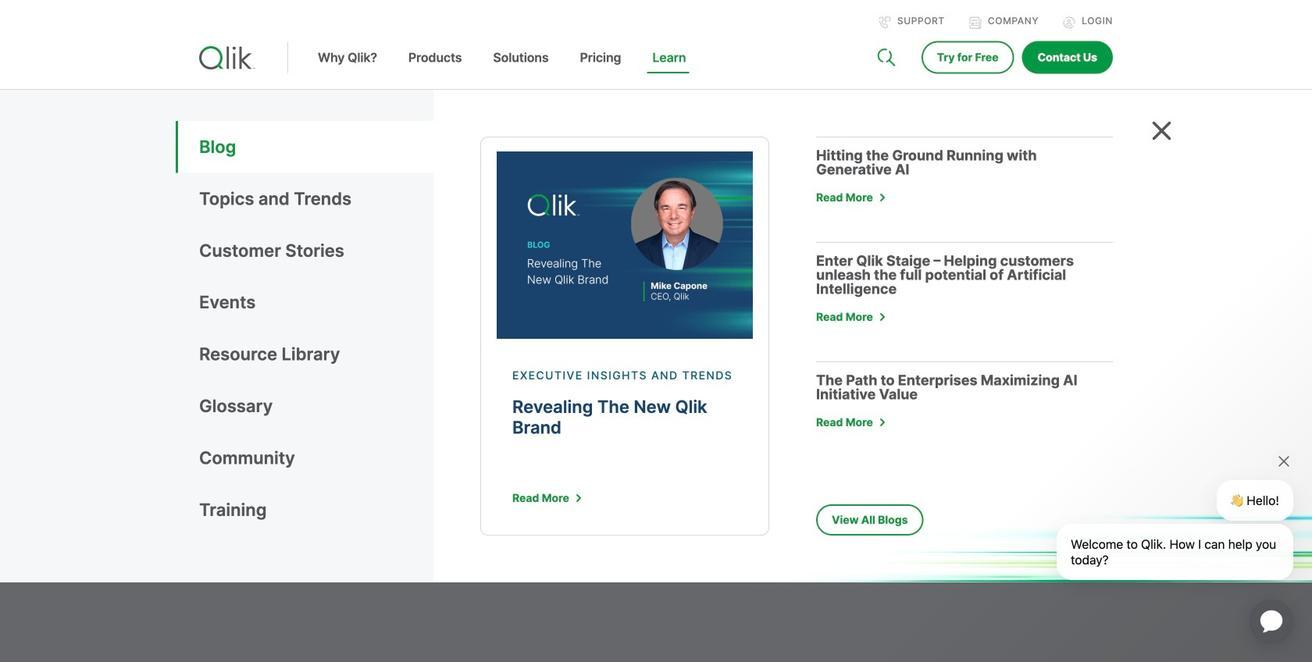 Task type: locate. For each thing, give the bounding box(es) containing it.
headshot of mike capone, ceo, qlik and the text "revealing the new qlik brand" image
[[497, 152, 753, 339]]

company image
[[970, 16, 982, 29]]

application
[[1232, 581, 1313, 663]]

login image
[[1064, 16, 1076, 29]]



Task type: vqa. For each thing, say whether or not it's contained in the screenshot.
enterprise inside the A simple and real-time solution for continually ingesting and replicating enterprise data when and where it's needed
no



Task type: describe. For each thing, give the bounding box(es) containing it.
qlik image
[[199, 46, 256, 70]]

close search image
[[1153, 121, 1172, 141]]

support image
[[879, 16, 892, 29]]



